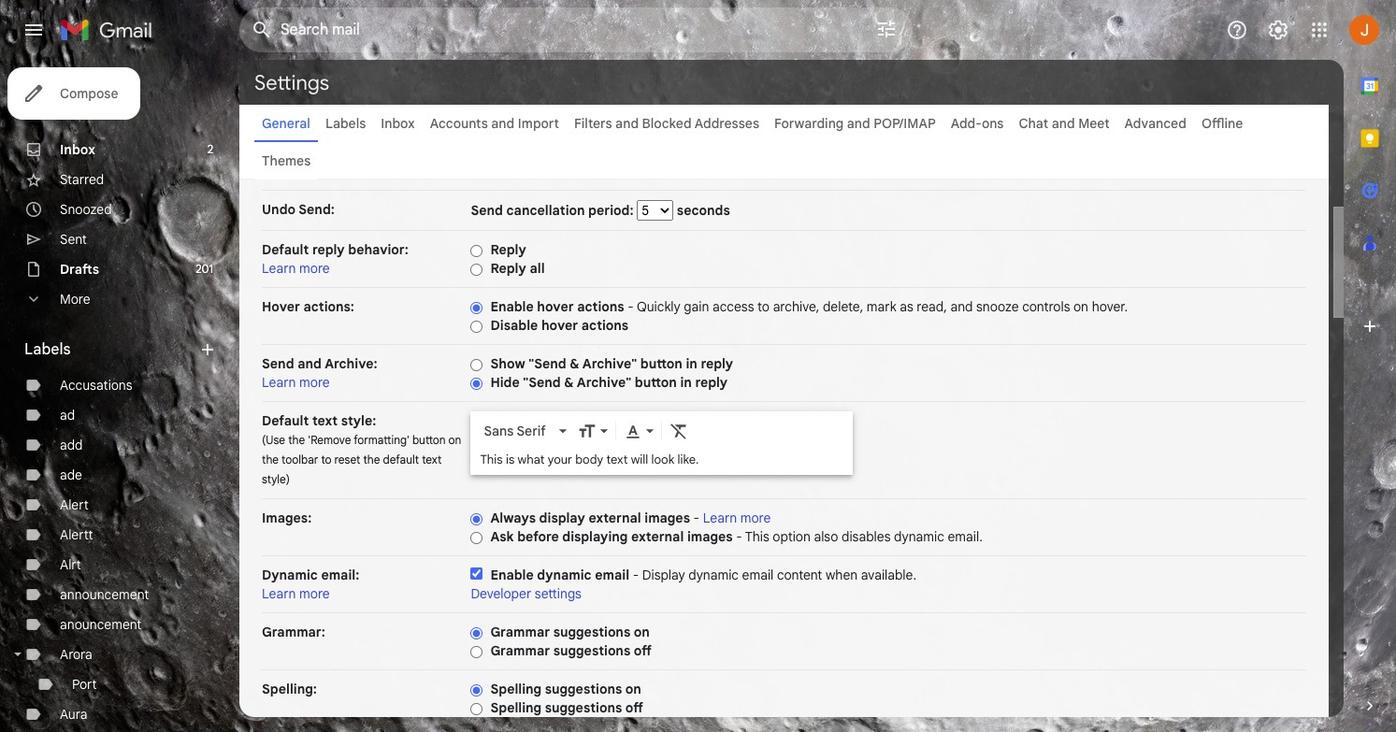Task type: describe. For each thing, give the bounding box(es) containing it.
Grammar suggestions off radio
[[471, 645, 483, 659]]

pop/imap
[[874, 115, 936, 132]]

snoozed link
[[60, 201, 112, 218]]

grammar for grammar suggestions on
[[490, 624, 550, 641]]

look
[[651, 452, 674, 468]]

advanced search options image
[[868, 10, 905, 48]]

when
[[826, 567, 858, 584]]

reply inside default reply behavior: learn more
[[312, 241, 345, 258]]

Search mail text field
[[281, 21, 823, 39]]

1 email from the left
[[595, 567, 629, 584]]

snooze
[[976, 298, 1019, 315]]

0 horizontal spatial the
[[262, 453, 279, 467]]

alrt
[[60, 556, 81, 573]]

201
[[196, 262, 213, 276]]

"send for hide
[[523, 374, 561, 391]]

2 email from the left
[[742, 567, 774, 584]]

ade
[[60, 467, 82, 483]]

general
[[262, 115, 310, 132]]

spelling:
[[262, 681, 317, 698]]

period:
[[588, 202, 634, 219]]

& for show
[[570, 355, 580, 372]]

themes
[[262, 152, 311, 169]]

and for import
[[491, 115, 515, 132]]

'remove
[[308, 433, 351, 447]]

enable hover actions - quickly gain access to archive, delete, mark as read, and snooze controls on hover.
[[490, 298, 1128, 315]]

archive" for show
[[582, 355, 637, 372]]

reply all
[[490, 260, 545, 277]]

ad
[[60, 407, 75, 424]]

reply for show "send & archive" button in reply
[[701, 355, 733, 372]]

default for learn
[[262, 241, 309, 258]]

default for (use
[[262, 412, 309, 429]]

spelling for spelling suggestions off
[[490, 699, 542, 716]]

offline link
[[1202, 115, 1243, 132]]

more button
[[0, 284, 224, 314]]

0 vertical spatial this
[[480, 452, 503, 468]]

always
[[490, 510, 536, 526]]

what
[[518, 452, 545, 468]]

accounts and import link
[[430, 115, 559, 132]]

enable for enable dynamic email
[[490, 567, 534, 584]]

forwarding and pop/imap
[[774, 115, 936, 132]]

0 vertical spatial images
[[645, 510, 690, 526]]

- left quickly
[[628, 298, 634, 315]]

addresses
[[695, 115, 759, 132]]

blocked
[[642, 115, 692, 132]]

suggestions for grammar suggestions on
[[553, 624, 631, 641]]

your
[[548, 452, 572, 468]]

arora link
[[60, 646, 92, 663]]

conversations per page
[[562, 161, 716, 178]]

reply for hide "send & archive" button in reply
[[695, 374, 728, 391]]

suggestions for grammar suggestions off
[[553, 642, 631, 659]]

controls
[[1022, 298, 1070, 315]]

before
[[517, 528, 559, 545]]

anouncement
[[60, 616, 142, 633]]

hover.
[[1092, 298, 1128, 315]]

on left hover.
[[1074, 298, 1089, 315]]

learn inside dynamic email: learn more
[[262, 585, 296, 602]]

dynamic
[[262, 567, 318, 584]]

this is what your body text will look like.
[[480, 452, 699, 468]]

Spelling suggestions off radio
[[471, 702, 483, 716]]

1 horizontal spatial the
[[288, 433, 305, 447]]

style:
[[341, 412, 376, 429]]

accusations link
[[60, 377, 132, 394]]

actions for disable
[[582, 317, 629, 334]]

as
[[900, 298, 913, 315]]

page
[[684, 161, 716, 178]]

reply for reply all
[[490, 260, 526, 277]]

2
[[207, 142, 213, 156]]

aura
[[60, 706, 87, 723]]

alert link
[[60, 497, 89, 513]]

access
[[713, 298, 754, 315]]

main menu image
[[22, 19, 45, 41]]

general link
[[262, 115, 310, 132]]

1 horizontal spatial inbox
[[381, 115, 415, 132]]

in for hide "send & archive" button in reply
[[680, 374, 692, 391]]

"send for show
[[529, 355, 567, 372]]

offline
[[1202, 115, 1243, 132]]

sans
[[484, 423, 514, 440]]

undo
[[262, 201, 296, 218]]

filters and blocked addresses
[[574, 115, 759, 132]]

off for grammar suggestions off
[[634, 642, 652, 659]]

Always display external images radio
[[471, 512, 483, 526]]

actions:
[[303, 298, 354, 315]]

style)
[[262, 472, 290, 486]]

aura link
[[60, 706, 87, 723]]

more inside default reply behavior: learn more
[[299, 260, 330, 277]]

reply for reply
[[490, 241, 526, 258]]

show "send & archive" button in reply
[[490, 355, 733, 372]]

alertt link
[[60, 526, 93, 543]]

Spelling suggestions on radio
[[471, 683, 483, 697]]

snoozed
[[60, 201, 112, 218]]

sans serif option
[[480, 422, 556, 441]]

0 vertical spatial external
[[589, 510, 641, 526]]

seconds
[[673, 202, 730, 219]]

(use
[[262, 433, 285, 447]]

learn more link for reply
[[262, 260, 330, 277]]

display
[[539, 510, 585, 526]]

quickly
[[637, 298, 681, 315]]

2 horizontal spatial text
[[606, 452, 628, 468]]

hide
[[490, 374, 520, 391]]

like.
[[677, 452, 699, 468]]

on up spelling suggestions off
[[625, 681, 641, 698]]

and right read,
[[950, 298, 973, 315]]

1 vertical spatial images
[[687, 528, 733, 545]]

learn more link for and
[[262, 374, 330, 391]]

displaying
[[562, 528, 628, 545]]

will
[[631, 452, 648, 468]]

forwarding
[[774, 115, 844, 132]]

2 horizontal spatial dynamic
[[894, 528, 944, 545]]

1 horizontal spatial dynamic
[[689, 567, 739, 584]]

Ask before displaying external images radio
[[471, 531, 483, 545]]

hover for disable
[[541, 317, 578, 334]]

more inside send and archive: learn more
[[299, 374, 330, 391]]

Enable hover actions radio
[[471, 301, 483, 315]]

themes link
[[262, 152, 311, 169]]

1 vertical spatial inbox link
[[60, 141, 95, 158]]

send and archive: learn more
[[262, 355, 378, 391]]

port
[[72, 676, 97, 693]]

default
[[383, 453, 419, 467]]

learn inside send and archive: learn more
[[262, 374, 296, 391]]

enable dynamic email - display dynamic email content when available. developer settings
[[471, 567, 916, 602]]

2 horizontal spatial the
[[363, 453, 380, 467]]

alertt
[[60, 526, 93, 543]]



Task type: vqa. For each thing, say whether or not it's contained in the screenshot.
cash
no



Task type: locate. For each thing, give the bounding box(es) containing it.
spelling right spelling suggestions on option
[[490, 681, 542, 698]]

enable up developer
[[490, 567, 534, 584]]

arora
[[60, 646, 92, 663]]

inbox link up starred link
[[60, 141, 95, 158]]

text up 'remove
[[312, 412, 338, 429]]

button up hide "send & archive" button in reply
[[640, 355, 682, 372]]

1 vertical spatial reply
[[490, 260, 526, 277]]

"send
[[529, 355, 567, 372], [523, 374, 561, 391]]

learn more link up ask before displaying external images - this option also disables dynamic email.
[[703, 510, 771, 526]]

labels heading
[[24, 340, 198, 359]]

0 vertical spatial enable
[[490, 298, 534, 315]]

Show "Send & Archive" button in reply radio
[[471, 358, 483, 372]]

chat and meet link
[[1019, 115, 1110, 132]]

2 vertical spatial button
[[412, 433, 446, 447]]

toolbar
[[282, 453, 318, 467]]

1 vertical spatial default
[[262, 412, 309, 429]]

inbox inside the labels navigation
[[60, 141, 95, 158]]

inbox up starred link
[[60, 141, 95, 158]]

actions up show "send & archive" button in reply
[[582, 317, 629, 334]]

0 horizontal spatial inbox
[[60, 141, 95, 158]]

1 vertical spatial show
[[490, 355, 525, 372]]

button for hide "send & archive" button in reply
[[635, 374, 677, 391]]

serif
[[517, 423, 546, 440]]

0 vertical spatial &
[[570, 355, 580, 372]]

per
[[659, 161, 681, 178]]

archive" for hide
[[577, 374, 631, 391]]

learn up ask before displaying external images - this option also disables dynamic email.
[[703, 510, 737, 526]]

- up ask before displaying external images - this option also disables dynamic email.
[[694, 510, 700, 526]]

text left will
[[606, 452, 628, 468]]

0 vertical spatial reply
[[490, 241, 526, 258]]

enable inside enable dynamic email - display dynamic email content when available. developer settings
[[490, 567, 534, 584]]

1 horizontal spatial inbox link
[[381, 115, 415, 132]]

show for show
[[472, 161, 510, 178]]

on left sans
[[448, 433, 461, 447]]

this left option
[[745, 528, 769, 545]]

import
[[518, 115, 559, 132]]

and right chat
[[1052, 115, 1075, 132]]

the down formatting'
[[363, 453, 380, 467]]

suggestions down grammar suggestions on
[[553, 642, 631, 659]]

2 reply from the top
[[490, 260, 526, 277]]

undo send:
[[262, 201, 335, 218]]

labels down the more
[[24, 340, 71, 359]]

None search field
[[239, 7, 913, 52]]

0 vertical spatial grammar
[[490, 624, 550, 641]]

2 spelling from the top
[[490, 699, 542, 716]]

Hide "Send & Archive" button in reply radio
[[471, 377, 483, 391]]

compose button
[[7, 67, 141, 120]]

default text style: (use the 'remove formatting' button on the toolbar to reset the default text style)
[[262, 412, 461, 486]]

archive" down show "send & archive" button in reply
[[577, 374, 631, 391]]

1 vertical spatial off
[[625, 699, 643, 716]]

1 vertical spatial send
[[262, 355, 294, 372]]

actions for enable
[[577, 298, 624, 315]]

reply down send:
[[312, 241, 345, 258]]

Disable hover actions radio
[[471, 320, 483, 334]]

1 horizontal spatial labels
[[325, 115, 366, 132]]

0 vertical spatial in
[[686, 355, 697, 372]]

on inside the default text style: (use the 'remove formatting' button on the toolbar to reset the default text style)
[[448, 433, 461, 447]]

labels right "general"
[[325, 115, 366, 132]]

1 vertical spatial inbox
[[60, 141, 95, 158]]

0 vertical spatial send
[[471, 202, 503, 219]]

forwarding and pop/imap link
[[774, 115, 936, 132]]

learn inside default reply behavior: learn more
[[262, 260, 296, 277]]

default up (use
[[262, 412, 309, 429]]

images up the display at the left bottom of the page
[[645, 510, 690, 526]]

enable up disable
[[490, 298, 534, 315]]

labels link
[[325, 115, 366, 132]]

in down gain
[[686, 355, 697, 372]]

disable
[[490, 317, 538, 334]]

0 horizontal spatial inbox link
[[60, 141, 95, 158]]

email:
[[321, 567, 359, 584]]

1 horizontal spatial this
[[745, 528, 769, 545]]

labels inside navigation
[[24, 340, 71, 359]]

hover
[[537, 298, 574, 315], [541, 317, 578, 334]]

images
[[645, 510, 690, 526], [687, 528, 733, 545]]

content
[[777, 567, 822, 584]]

2 grammar from the top
[[490, 642, 550, 659]]

dynamic left email.
[[894, 528, 944, 545]]

starred link
[[60, 171, 104, 188]]

2 default from the top
[[262, 412, 309, 429]]

0 vertical spatial default
[[262, 241, 309, 258]]

accounts and import
[[430, 115, 559, 132]]

button down show "send & archive" button in reply
[[635, 374, 677, 391]]

& down show "send & archive" button in reply
[[564, 374, 574, 391]]

disables
[[842, 528, 891, 545]]

text right default
[[422, 453, 442, 467]]

Reply radio
[[471, 244, 483, 258]]

0 vertical spatial "send
[[529, 355, 567, 372]]

and
[[491, 115, 515, 132], [615, 115, 639, 132], [847, 115, 870, 132], [1052, 115, 1075, 132], [950, 298, 973, 315], [298, 355, 322, 372]]

0 vertical spatial button
[[640, 355, 682, 372]]

1 vertical spatial grammar
[[490, 642, 550, 659]]

1 vertical spatial spelling
[[490, 699, 542, 716]]

accounts
[[430, 115, 488, 132]]

suggestions up grammar suggestions off
[[553, 624, 631, 641]]

support image
[[1226, 19, 1248, 41]]

Reply all radio
[[471, 263, 483, 277]]

enable
[[490, 298, 534, 315], [490, 567, 534, 584]]

& up hide "send & archive" button in reply
[[570, 355, 580, 372]]

0 horizontal spatial to
[[321, 453, 332, 467]]

"send down disable hover actions
[[529, 355, 567, 372]]

off down grammar suggestions on
[[634, 642, 652, 659]]

reset
[[334, 453, 360, 467]]

always display external images - learn more
[[490, 510, 771, 526]]

reply up formatting options toolbar
[[695, 374, 728, 391]]

the
[[288, 433, 305, 447], [262, 453, 279, 467], [363, 453, 380, 467]]

and for meet
[[1052, 115, 1075, 132]]

spelling
[[490, 681, 542, 698], [490, 699, 542, 716]]

behavior:
[[348, 241, 409, 258]]

1 vertical spatial button
[[635, 374, 677, 391]]

add link
[[60, 437, 83, 454]]

0 horizontal spatial labels
[[24, 340, 71, 359]]

more
[[60, 291, 90, 308]]

and for blocked
[[615, 115, 639, 132]]

in for show "send & archive" button in reply
[[686, 355, 697, 372]]

the down (use
[[262, 453, 279, 467]]

ask
[[490, 528, 514, 545]]

default inside default reply behavior: learn more
[[262, 241, 309, 258]]

labels for labels link
[[325, 115, 366, 132]]

0 vertical spatial hover
[[537, 298, 574, 315]]

suggestions for spelling suggestions off
[[545, 699, 622, 716]]

default inside the default text style: (use the 'remove formatting' button on the toolbar to reset the default text style)
[[262, 412, 309, 429]]

port link
[[72, 676, 97, 693]]

developer settings link
[[471, 585, 582, 602]]

1 spelling from the top
[[490, 681, 542, 698]]

0 vertical spatial to
[[758, 298, 770, 315]]

send inside send and archive: learn more
[[262, 355, 294, 372]]

and inside send and archive: learn more
[[298, 355, 322, 372]]

labels for labels heading
[[24, 340, 71, 359]]

button for show "send & archive" button in reply
[[640, 355, 682, 372]]

- inside enable dynamic email - display dynamic email content when available. developer settings
[[633, 567, 639, 584]]

"send right hide
[[523, 374, 561, 391]]

hover right disable
[[541, 317, 578, 334]]

1 vertical spatial actions
[[582, 317, 629, 334]]

learn up hover
[[262, 260, 296, 277]]

conversations
[[566, 161, 656, 178]]

and left import
[[491, 115, 515, 132]]

- left the display at the left bottom of the page
[[633, 567, 639, 584]]

display
[[642, 567, 685, 584]]

1 vertical spatial &
[[564, 374, 574, 391]]

and for archive:
[[298, 355, 322, 372]]

formatting options toolbar
[[476, 413, 848, 448]]

body
[[575, 452, 603, 468]]

alrt link
[[60, 556, 81, 573]]

send up reply radio
[[471, 202, 503, 219]]

0 horizontal spatial text
[[312, 412, 338, 429]]

0 horizontal spatial dynamic
[[537, 567, 592, 584]]

email
[[595, 567, 629, 584], [742, 567, 774, 584]]

inbox link
[[381, 115, 415, 132], [60, 141, 95, 158]]

more up hover actions:
[[299, 260, 330, 277]]

spelling for spelling suggestions on
[[490, 681, 542, 698]]

send cancellation period:
[[471, 202, 637, 219]]

remove formatting ‪(⌘\)‬ image
[[670, 422, 689, 441]]

0 vertical spatial labels
[[325, 115, 366, 132]]

0 horizontal spatial send
[[262, 355, 294, 372]]

show down accounts and import
[[472, 161, 510, 178]]

1 vertical spatial external
[[631, 528, 684, 545]]

1 default from the top
[[262, 241, 309, 258]]

grammar suggestions on
[[490, 624, 650, 641]]

filters and blocked addresses link
[[574, 115, 759, 132]]

0 vertical spatial reply
[[312, 241, 345, 258]]

show for show "send & archive" button in reply
[[490, 355, 525, 372]]

0 vertical spatial spelling
[[490, 681, 542, 698]]

settings image
[[1267, 19, 1290, 41]]

more
[[299, 260, 330, 277], [299, 374, 330, 391], [740, 510, 771, 526], [299, 585, 330, 602]]

developer
[[471, 585, 531, 602]]

learn up (use
[[262, 374, 296, 391]]

1 vertical spatial enable
[[490, 567, 534, 584]]

grammar down "developer settings" link
[[490, 624, 550, 641]]

1 vertical spatial to
[[321, 453, 332, 467]]

dynamic email: learn more
[[262, 567, 359, 602]]

show
[[472, 161, 510, 178], [490, 355, 525, 372]]

this left is
[[480, 452, 503, 468]]

option
[[773, 528, 811, 545]]

and for pop/imap
[[847, 115, 870, 132]]

off down spelling suggestions on on the bottom left of the page
[[625, 699, 643, 716]]

announcement link
[[60, 586, 149, 603]]

learn more link down dynamic
[[262, 585, 330, 602]]

the up toolbar
[[288, 433, 305, 447]]

1 horizontal spatial text
[[422, 453, 442, 467]]

on
[[1074, 298, 1089, 315], [448, 433, 461, 447], [634, 624, 650, 641], [625, 681, 641, 698]]

button up default
[[412, 433, 446, 447]]

and right the filters on the top of page
[[615, 115, 639, 132]]

and left the pop/imap at the right top of page
[[847, 115, 870, 132]]

default reply behavior: learn more
[[262, 241, 409, 277]]

add-ons link
[[951, 115, 1004, 132]]

hover for enable
[[537, 298, 574, 315]]

learn more link up hover actions:
[[262, 260, 330, 277]]

inbox right labels link
[[381, 115, 415, 132]]

external up displaying
[[589, 510, 641, 526]]

on down the display at the left bottom of the page
[[634, 624, 650, 641]]

1 vertical spatial in
[[680, 374, 692, 391]]

Grammar suggestions on radio
[[471, 626, 483, 640]]

sans serif
[[484, 423, 546, 440]]

0 vertical spatial inbox
[[381, 115, 415, 132]]

off
[[634, 642, 652, 659], [625, 699, 643, 716]]

learn more link
[[262, 260, 330, 277], [262, 374, 330, 391], [703, 510, 771, 526], [262, 585, 330, 602]]

drafts link
[[60, 261, 99, 278]]

2 vertical spatial reply
[[695, 374, 728, 391]]

sent
[[60, 231, 87, 248]]

default
[[262, 241, 309, 258], [262, 412, 309, 429]]

0 horizontal spatial email
[[595, 567, 629, 584]]

to inside the default text style: (use the 'remove formatting' button on the toolbar to reset the default text style)
[[321, 453, 332, 467]]

learn more link for email:
[[262, 585, 330, 602]]

spelling suggestions on
[[490, 681, 641, 698]]

external
[[589, 510, 641, 526], [631, 528, 684, 545]]

more down dynamic
[[299, 585, 330, 602]]

grammar
[[490, 624, 550, 641], [490, 642, 550, 659]]

in up remove formatting ‪(⌘\)‬ icon
[[680, 374, 692, 391]]

grammar right grammar suggestions off radio on the left bottom
[[490, 642, 550, 659]]

sent link
[[60, 231, 87, 248]]

grammar for grammar suggestions off
[[490, 642, 550, 659]]

1 vertical spatial hover
[[541, 317, 578, 334]]

send down hover
[[262, 355, 294, 372]]

inbox link right labels link
[[381, 115, 415, 132]]

0 vertical spatial off
[[634, 642, 652, 659]]

actions up disable hover actions
[[577, 298, 624, 315]]

learn down dynamic
[[262, 585, 296, 602]]

1 horizontal spatial email
[[742, 567, 774, 584]]

images up enable dynamic email - display dynamic email content when available. developer settings
[[687, 528, 733, 545]]

1 vertical spatial labels
[[24, 340, 71, 359]]

default down undo
[[262, 241, 309, 258]]

show up hide
[[490, 355, 525, 372]]

dynamic up settings on the bottom of page
[[537, 567, 592, 584]]

reply down access
[[701, 355, 733, 372]]

0 vertical spatial archive"
[[582, 355, 637, 372]]

gmail image
[[60, 11, 162, 49]]

dynamic
[[894, 528, 944, 545], [537, 567, 592, 584], [689, 567, 739, 584]]

0 vertical spatial actions
[[577, 298, 624, 315]]

1 reply from the top
[[490, 241, 526, 258]]

all
[[530, 260, 545, 277]]

suggestions for spelling suggestions on
[[545, 681, 622, 698]]

to right access
[[758, 298, 770, 315]]

email.
[[948, 528, 983, 545]]

2 enable from the top
[[490, 567, 534, 584]]

- left option
[[736, 528, 742, 545]]

cancellation
[[506, 202, 585, 219]]

images:
[[262, 510, 312, 526]]

None checkbox
[[471, 568, 483, 580]]

reply up reply all
[[490, 241, 526, 258]]

to down 'remove
[[321, 453, 332, 467]]

hover up disable hover actions
[[537, 298, 574, 315]]

1 enable from the top
[[490, 298, 534, 315]]

spelling suggestions off
[[490, 699, 643, 716]]

spelling right spelling suggestions off radio
[[490, 699, 542, 716]]

1 vertical spatial archive"
[[577, 374, 631, 391]]

archive"
[[582, 355, 637, 372], [577, 374, 631, 391]]

1 horizontal spatial to
[[758, 298, 770, 315]]

1 horizontal spatial send
[[471, 202, 503, 219]]

0 horizontal spatial this
[[480, 452, 503, 468]]

1 vertical spatial "send
[[523, 374, 561, 391]]

enable for enable hover actions
[[490, 298, 534, 315]]

email left content
[[742, 567, 774, 584]]

1 vertical spatial reply
[[701, 355, 733, 372]]

external down always display external images - learn more
[[631, 528, 684, 545]]

send for send and archive: learn more
[[262, 355, 294, 372]]

off for spelling suggestions off
[[625, 699, 643, 716]]

also
[[814, 528, 838, 545]]

archive" up hide "send & archive" button in reply
[[582, 355, 637, 372]]

labels navigation
[[0, 60, 239, 732]]

more down archive:
[[299, 374, 330, 391]]

button inside the default text style: (use the 'remove formatting' button on the toolbar to reset the default text style)
[[412, 433, 446, 447]]

hover
[[262, 298, 300, 315]]

and left archive:
[[298, 355, 322, 372]]

learn more link down archive:
[[262, 374, 330, 391]]

suggestions down spelling suggestions on on the bottom left of the page
[[545, 699, 622, 716]]

suggestions up spelling suggestions off
[[545, 681, 622, 698]]

tab list
[[1344, 60, 1396, 665]]

email down displaying
[[595, 567, 629, 584]]

more up ask before displaying external images - this option also disables dynamic email.
[[740, 510, 771, 526]]

search mail image
[[245, 13, 279, 47]]

more inside dynamic email: learn more
[[299, 585, 330, 602]]

1 grammar from the top
[[490, 624, 550, 641]]

disable hover actions
[[490, 317, 629, 334]]

dynamic down ask before displaying external images - this option also disables dynamic email.
[[689, 567, 739, 584]]

1 vertical spatial this
[[745, 528, 769, 545]]

reply left all
[[490, 260, 526, 277]]

0 vertical spatial inbox link
[[381, 115, 415, 132]]

advanced
[[1125, 115, 1187, 132]]

settings
[[254, 70, 329, 95]]

to
[[758, 298, 770, 315], [321, 453, 332, 467]]

send for send cancellation period:
[[471, 202, 503, 219]]

settings
[[535, 585, 582, 602]]

& for hide
[[564, 374, 574, 391]]

add
[[60, 437, 83, 454]]

formatting'
[[354, 433, 410, 447]]

0 vertical spatial show
[[472, 161, 510, 178]]

ask before displaying external images - this option also disables dynamic email.
[[490, 528, 983, 545]]



